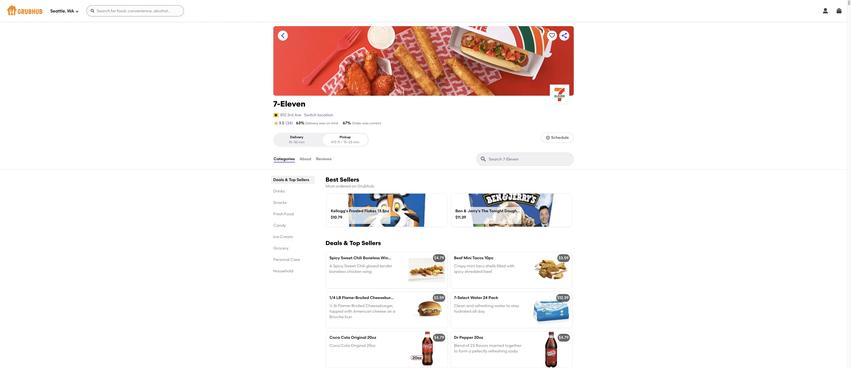 Task type: locate. For each thing, give the bounding box(es) containing it.
fresh food tab
[[273, 211, 312, 217]]

pickup
[[340, 135, 351, 139]]

spicy up a
[[330, 256, 340, 261]]

sellers up drinks tab
[[297, 178, 309, 182]]

to inside blend of 23 flavors married together to form a pefectly refreshing soda.
[[454, 349, 458, 354]]

top
[[289, 178, 296, 182], [350, 240, 360, 247]]

cheeseburger
[[370, 296, 397, 300]]

1/4 lb flame-broiled cheeseburger image
[[406, 292, 448, 328]]

star icon image
[[273, 121, 279, 126]]

cheese
[[373, 309, 386, 314]]

dr pepper 20oz image
[[531, 332, 572, 368]]

0 vertical spatial to
[[507, 304, 511, 308]]

0 vertical spatial sweet
[[341, 256, 353, 261]]

0 vertical spatial $3.59
[[559, 256, 569, 261]]

2 vertical spatial on
[[387, 309, 392, 314]]

0 vertical spatial coca
[[330, 336, 340, 340]]

refreshing down married
[[489, 349, 508, 354]]

0 vertical spatial deals
[[273, 178, 284, 182]]

0 horizontal spatial &
[[285, 178, 288, 182]]

was down location
[[319, 121, 326, 125]]

0 horizontal spatial min
[[299, 140, 305, 144]]

1 vertical spatial broiled
[[352, 304, 365, 308]]

1/4 lb flame-broiled cheeseburger
[[330, 296, 397, 300]]

spicy sweet chili boneless wings 8 count
[[330, 256, 408, 261]]

1 vertical spatial flame-
[[338, 304, 352, 308]]

share icon image
[[561, 32, 568, 39]]

1 horizontal spatial a
[[469, 349, 472, 354]]

10pc
[[485, 256, 494, 261]]

sellers up "ordered"
[[340, 176, 359, 183]]

1 vertical spatial coca cola original 20oz
[[330, 343, 376, 348]]

hydrated
[[454, 309, 472, 314]]

2 horizontal spatial &
[[464, 209, 467, 213]]

deals up a
[[326, 240, 342, 247]]

0 horizontal spatial was
[[319, 121, 326, 125]]

0 horizontal spatial $3.59
[[434, 296, 444, 300]]

taco
[[476, 264, 485, 269]]

shredded
[[465, 269, 483, 274]]

most
[[326, 184, 335, 189]]

lb
[[337, 296, 341, 300]]

1 horizontal spatial $3.59
[[559, 256, 569, 261]]

1 vertical spatial original
[[351, 343, 366, 348]]

correct
[[370, 121, 381, 125]]

0 horizontal spatial deals & top sellers
[[273, 178, 309, 182]]

categories button
[[273, 149, 295, 169]]

boneless
[[363, 256, 380, 261]]

0 vertical spatial a
[[393, 309, 396, 314]]

main navigation navigation
[[0, 0, 848, 22]]

1 vertical spatial &
[[464, 209, 467, 213]]

top up the spicy sweet chili boneless wings 8 count
[[350, 240, 360, 247]]

2 was from the left
[[362, 121, 369, 125]]

dr
[[454, 336, 459, 340]]

$4.79 for dr
[[435, 336, 444, 340]]

1 vertical spatial a
[[469, 349, 472, 354]]

american
[[353, 309, 372, 314]]

0 vertical spatial with
[[507, 264, 515, 269]]

magnifying glass icon image
[[480, 156, 487, 163]]

mini
[[467, 264, 475, 269]]

&
[[285, 178, 288, 182], [464, 209, 467, 213], [344, 240, 348, 247]]

candy tab
[[273, 223, 312, 229]]

care
[[291, 257, 300, 262]]

0 vertical spatial broiled
[[356, 296, 369, 300]]

kellogg's frosted flakes 13.5oz $10.79
[[331, 209, 389, 220]]

wings
[[381, 256, 393, 261]]

0 horizontal spatial sellers
[[297, 178, 309, 182]]

was for 63
[[319, 121, 326, 125]]

0 vertical spatial top
[[289, 178, 296, 182]]

& up the spicy sweet chili boneless wings 8 count
[[344, 240, 348, 247]]

0 horizontal spatial deals
[[273, 178, 284, 182]]

beef.
[[484, 269, 493, 274]]

flakes
[[365, 209, 377, 213]]

0 horizontal spatial to
[[454, 349, 458, 354]]

to down blend
[[454, 349, 458, 354]]

2 vertical spatial &
[[344, 240, 348, 247]]

0 horizontal spatial 7-
[[273, 99, 281, 109]]

0 vertical spatial cola
[[341, 336, 350, 340]]

flavors
[[476, 343, 489, 348]]

pack
[[489, 296, 499, 300]]

min right the 15–30
[[299, 140, 305, 144]]

0 vertical spatial deals & top sellers
[[273, 178, 309, 182]]

switch
[[304, 113, 317, 117]]

0 horizontal spatial with
[[345, 309, 352, 314]]

household
[[273, 269, 294, 274]]

save this restaurant image
[[549, 32, 556, 39]]

1 horizontal spatial sellers
[[340, 176, 359, 183]]

sweet inside a spicy sweet chili glazed tender boneless chicken wing
[[345, 264, 356, 269]]

best
[[326, 176, 339, 183]]

7- up clean
[[454, 296, 458, 300]]

snacks
[[273, 200, 287, 205]]

mini
[[464, 256, 472, 261]]

beef mini tacos 10pc
[[454, 256, 494, 261]]

form
[[459, 349, 468, 354]]

1 vertical spatial to
[[454, 349, 458, 354]]

1 vertical spatial delivery
[[290, 135, 304, 139]]

1 horizontal spatial top
[[350, 240, 360, 247]]

delivery inside delivery 15–30 min
[[290, 135, 304, 139]]

deals & top sellers up drinks tab
[[273, 178, 309, 182]]

original
[[351, 336, 367, 340], [351, 343, 366, 348]]

min inside delivery 15–30 min
[[299, 140, 305, 144]]

1 min from the left
[[299, 140, 305, 144]]

caret left icon image
[[280, 32, 286, 39]]

clean
[[454, 304, 466, 308]]

and
[[467, 304, 474, 308]]

the
[[482, 209, 489, 213]]

a right cheese
[[393, 309, 396, 314]]

beef
[[454, 256, 463, 261]]

1 vertical spatial spicy
[[333, 264, 344, 269]]

1 vertical spatial $3.59
[[434, 296, 444, 300]]

20oz
[[368, 336, 377, 340], [475, 336, 484, 340], [367, 343, 376, 348]]

2 min from the left
[[354, 140, 360, 144]]

delivery
[[306, 121, 318, 125], [290, 135, 304, 139]]

1/4
[[330, 296, 336, 300]]

sweet
[[341, 256, 353, 261], [345, 264, 356, 269]]

min right 15–25 at left
[[354, 140, 360, 144]]

0 vertical spatial coca cola original 20oz
[[330, 336, 377, 340]]

¼
[[330, 304, 333, 308]]

deals & top sellers inside tab
[[273, 178, 309, 182]]

option group
[[273, 133, 369, 147]]

refreshing
[[475, 304, 494, 308], [489, 349, 508, 354]]

1 horizontal spatial on
[[352, 184, 357, 189]]

personal
[[273, 257, 290, 262]]

0 vertical spatial flame-
[[342, 296, 356, 300]]

delivery up the 15–30
[[290, 135, 304, 139]]

min
[[299, 140, 305, 144], [354, 140, 360, 144]]

& right ben
[[464, 209, 467, 213]]

0 horizontal spatial on
[[326, 121, 331, 125]]

1 horizontal spatial with
[[507, 264, 515, 269]]

to
[[507, 304, 511, 308], [454, 349, 458, 354]]

1 vertical spatial top
[[350, 240, 360, 247]]

sellers
[[340, 176, 359, 183], [297, 178, 309, 182], [362, 240, 381, 247]]

1 horizontal spatial 7-
[[454, 296, 458, 300]]

on right "ordered"
[[352, 184, 357, 189]]

personal care tab
[[273, 257, 312, 263]]

0 vertical spatial delivery
[[306, 121, 318, 125]]

a inside blend of 23 flavors married together to form a pefectly refreshing soda.
[[469, 349, 472, 354]]

on inside ¼ lb flame-broiled cheeseburger, topped with american cheese on a brioche bun
[[387, 309, 392, 314]]

1 horizontal spatial deals & top sellers
[[326, 240, 381, 247]]

1 horizontal spatial min
[[354, 140, 360, 144]]

stay
[[512, 304, 519, 308]]

deals up drinks
[[273, 178, 284, 182]]

grocery tab
[[273, 246, 312, 251]]

chili inside a spicy sweet chili glazed tender boneless chicken wing
[[357, 264, 365, 269]]

sellers up boneless
[[362, 240, 381, 247]]

7-select water 24 pack image
[[531, 292, 572, 328]]

top up drinks tab
[[289, 178, 296, 182]]

was right order
[[362, 121, 369, 125]]

1 vertical spatial on
[[352, 184, 357, 189]]

delivery for 15–30
[[290, 135, 304, 139]]

2 horizontal spatial on
[[387, 309, 392, 314]]

0 vertical spatial &
[[285, 178, 288, 182]]

$12.39
[[558, 296, 569, 300]]

Search for food, convenience, alcohol... search field
[[86, 5, 184, 16]]

with up the bun
[[345, 309, 352, 314]]

7- up subscription pass image
[[273, 99, 281, 109]]

1 horizontal spatial delivery
[[306, 121, 318, 125]]

deals & top sellers up the spicy sweet chili boneless wings 8 count
[[326, 240, 381, 247]]

on right cheese
[[387, 309, 392, 314]]

to inside the clean and refreshing water to stay hydrated all day.
[[507, 304, 511, 308]]

Search 7-Eleven search field
[[489, 157, 572, 162]]

to left stay
[[507, 304, 511, 308]]

a
[[393, 309, 396, 314], [469, 349, 472, 354]]

0 horizontal spatial delivery
[[290, 135, 304, 139]]

flame- for lb
[[342, 296, 356, 300]]

2 original from the top
[[351, 343, 366, 348]]

1 vertical spatial deals
[[326, 240, 342, 247]]

refreshing up day.
[[475, 304, 494, 308]]

13.5oz
[[378, 209, 389, 213]]

broiled inside ¼ lb flame-broiled cheeseburger, topped with american cheese on a brioche bun
[[352, 304, 365, 308]]

1 horizontal spatial &
[[344, 240, 348, 247]]

0 vertical spatial refreshing
[[475, 304, 494, 308]]

0 horizontal spatial top
[[289, 178, 296, 182]]

1 vertical spatial sweet
[[345, 264, 356, 269]]

0 vertical spatial 7-
[[273, 99, 281, 109]]

1 vertical spatial with
[[345, 309, 352, 314]]

spicy
[[454, 269, 464, 274]]

delivery down switch
[[306, 121, 318, 125]]

order was correct
[[352, 121, 381, 125]]

ave
[[295, 113, 302, 117]]

coca cola original 20oz image
[[406, 332, 448, 368]]

0 vertical spatial original
[[351, 336, 367, 340]]

chili up a spicy sweet chili glazed tender boneless chicken wing at the bottom left
[[354, 256, 362, 261]]

flame- inside ¼ lb flame-broiled cheeseburger, topped with american cheese on a brioche bun
[[338, 304, 352, 308]]

1 was from the left
[[319, 121, 326, 125]]

1 vertical spatial chili
[[357, 264, 365, 269]]

1 coca from the top
[[330, 336, 340, 340]]

with
[[507, 264, 515, 269], [345, 309, 352, 314]]

top inside tab
[[289, 178, 296, 182]]

coca
[[330, 336, 340, 340], [330, 343, 340, 348]]

schedule
[[552, 135, 569, 140]]

on left time on the top
[[326, 121, 331, 125]]

0 horizontal spatial a
[[393, 309, 396, 314]]

1 vertical spatial coca
[[330, 343, 340, 348]]

with inside ¼ lb flame-broiled cheeseburger, topped with american cheese on a brioche bun
[[345, 309, 352, 314]]

1 horizontal spatial to
[[507, 304, 511, 308]]

a down of
[[469, 349, 472, 354]]

& inside tab
[[285, 178, 288, 182]]

& up drinks tab
[[285, 178, 288, 182]]

ben
[[456, 209, 463, 213]]

1 vertical spatial refreshing
[[489, 349, 508, 354]]

1 vertical spatial 7-
[[454, 296, 458, 300]]

chili up wing
[[357, 264, 365, 269]]

spicy up boneless
[[333, 264, 344, 269]]

flame- for lb
[[338, 304, 352, 308]]

about button
[[300, 149, 312, 169]]

deals & top sellers
[[273, 178, 309, 182], [326, 240, 381, 247]]

pepper
[[460, 336, 474, 340]]

shells
[[486, 264, 496, 269]]

with right filled
[[507, 264, 515, 269]]

svg image
[[823, 8, 829, 14], [836, 8, 843, 14], [90, 9, 95, 13], [75, 10, 79, 13], [546, 136, 551, 140]]

7-eleven logo image
[[550, 85, 570, 104]]

1 horizontal spatial was
[[362, 121, 369, 125]]

1 vertical spatial cola
[[341, 343, 350, 348]]



Task type: describe. For each thing, give the bounding box(es) containing it.
7- for select
[[454, 296, 458, 300]]

reviews
[[316, 157, 332, 161]]

married
[[490, 343, 505, 348]]

svg image inside schedule button
[[546, 136, 551, 140]]

soda.
[[509, 349, 519, 354]]

reviews button
[[316, 149, 332, 169]]

crispy
[[454, 264, 466, 269]]

on inside best sellers most ordered on grubhub
[[352, 184, 357, 189]]

$10.79
[[331, 215, 342, 220]]

blend of 23 flavors married together to form a pefectly refreshing soda.
[[454, 343, 522, 354]]

0 vertical spatial on
[[326, 121, 331, 125]]

filled
[[497, 264, 506, 269]]

delivery was on time
[[306, 121, 339, 125]]

schedule button
[[541, 133, 574, 143]]

15–30
[[289, 140, 298, 144]]

delivery for was
[[306, 121, 318, 125]]

refreshing inside blend of 23 flavors married together to form a pefectly refreshing soda.
[[489, 349, 508, 354]]

snacks tab
[[273, 200, 312, 206]]

sellers inside best sellers most ordered on grubhub
[[340, 176, 359, 183]]

water
[[471, 296, 482, 300]]

all
[[473, 309, 477, 314]]

seattle, wa
[[50, 9, 74, 14]]

together
[[505, 343, 522, 348]]

475
[[331, 140, 337, 144]]

frosted
[[349, 209, 364, 213]]

deals inside tab
[[273, 178, 284, 182]]

2 cola from the top
[[341, 343, 350, 348]]

0 vertical spatial chili
[[354, 256, 362, 261]]

pefectly
[[473, 349, 488, 354]]

switch location
[[304, 113, 333, 117]]

1 original from the top
[[351, 336, 367, 340]]

ben & jerry's the tonight dough... $11.39
[[456, 209, 521, 220]]

$3.59 for ¼ lb flame-broiled cheeseburger, topped with american cheese on a brioche bun
[[434, 296, 444, 300]]

•
[[341, 140, 343, 144]]

subscription pass image
[[273, 113, 279, 117]]

2 horizontal spatial sellers
[[362, 240, 381, 247]]

broiled for cheeseburger,
[[352, 304, 365, 308]]

7-eleven
[[273, 99, 306, 109]]

63
[[296, 121, 301, 126]]

sellers inside tab
[[297, 178, 309, 182]]

beef mini tacos 10pc image
[[531, 252, 572, 288]]

(34)
[[286, 121, 293, 126]]

ice
[[273, 235, 279, 239]]

2 coca from the top
[[330, 343, 340, 348]]

2 coca cola original 20oz from the top
[[330, 343, 376, 348]]

dr pepper 20oz
[[454, 336, 484, 340]]

$4.79 for beef
[[435, 256, 444, 261]]

cheeseburger,
[[366, 304, 394, 308]]

1 cola from the top
[[341, 336, 350, 340]]

7-select water 24 pack
[[454, 296, 499, 300]]

a
[[330, 264, 333, 269]]

categories
[[274, 157, 295, 161]]

dough...
[[505, 209, 521, 213]]

location
[[318, 113, 333, 117]]

fresh food
[[273, 212, 294, 217]]

chicken
[[347, 269, 362, 274]]

refreshing inside the clean and refreshing water to stay hydrated all day.
[[475, 304, 494, 308]]

a spicy sweet chili glazed tender boneless chicken wing
[[330, 264, 392, 274]]

ice cream tab
[[273, 234, 312, 240]]

pickup 475 ft • 15–25 min
[[331, 135, 360, 144]]

3rd
[[287, 113, 294, 117]]

¼ lb flame-broiled cheeseburger, topped with american cheese on a brioche bun
[[330, 304, 396, 320]]

spicy inside a spicy sweet chili glazed tender boneless chicken wing
[[333, 264, 344, 269]]

clean and refreshing water to stay hydrated all day.
[[454, 304, 519, 314]]

eleven
[[281, 99, 306, 109]]

1 vertical spatial deals & top sellers
[[326, 240, 381, 247]]

1 horizontal spatial deals
[[326, 240, 342, 247]]

candy
[[273, 223, 286, 228]]

order
[[352, 121, 362, 125]]

option group containing delivery 15–30 min
[[273, 133, 369, 147]]

count
[[397, 256, 408, 261]]

water
[[495, 304, 506, 308]]

tonight
[[490, 209, 504, 213]]

ft
[[338, 140, 340, 144]]

tacos
[[473, 256, 484, 261]]

fresh
[[273, 212, 284, 217]]

a inside ¼ lb flame-broiled cheeseburger, topped with american cheese on a brioche bun
[[393, 309, 396, 314]]

was for 67
[[362, 121, 369, 125]]

delivery 15–30 min
[[289, 135, 305, 144]]

seattle,
[[50, 9, 66, 14]]

household tab
[[273, 268, 312, 274]]

$3.59 for crispy mini taco shells filled with spicy shredded beef.
[[559, 256, 569, 261]]

deals & top sellers tab
[[273, 177, 312, 183]]

drinks
[[273, 189, 285, 194]]

with inside crispy mini taco shells filled with spicy shredded beef.
[[507, 264, 515, 269]]

8
[[394, 256, 396, 261]]

cream
[[280, 235, 293, 239]]

lb
[[334, 304, 337, 308]]

& inside ben & jerry's the tonight dough... $11.39
[[464, 209, 467, 213]]

personal care
[[273, 257, 300, 262]]

select
[[458, 296, 470, 300]]

15–25
[[344, 140, 353, 144]]

24
[[483, 296, 488, 300]]

about
[[300, 157, 312, 161]]

810
[[280, 113, 287, 117]]

boneless
[[330, 269, 346, 274]]

broiled for cheeseburger
[[356, 296, 369, 300]]

1 coca cola original 20oz from the top
[[330, 336, 377, 340]]

0 vertical spatial spicy
[[330, 256, 340, 261]]

min inside "pickup 475 ft • 15–25 min"
[[354, 140, 360, 144]]

kellogg's
[[331, 209, 348, 213]]

810 3rd ave button
[[280, 112, 302, 118]]

ordered
[[336, 184, 351, 189]]

drinks tab
[[273, 188, 312, 194]]

blend
[[454, 343, 465, 348]]

wing
[[363, 269, 372, 274]]

topped
[[330, 309, 344, 314]]

day.
[[478, 309, 486, 314]]

spicy sweet chili boneless wings 8 count image
[[406, 252, 448, 288]]

wa
[[67, 9, 74, 14]]

3.5
[[279, 121, 285, 126]]

best sellers most ordered on grubhub
[[326, 176, 374, 189]]

23
[[471, 343, 475, 348]]

7- for eleven
[[273, 99, 281, 109]]

of
[[466, 343, 470, 348]]

save this restaurant button
[[547, 31, 557, 41]]



Task type: vqa. For each thing, say whether or not it's contained in the screenshot.
Select 7-
yes



